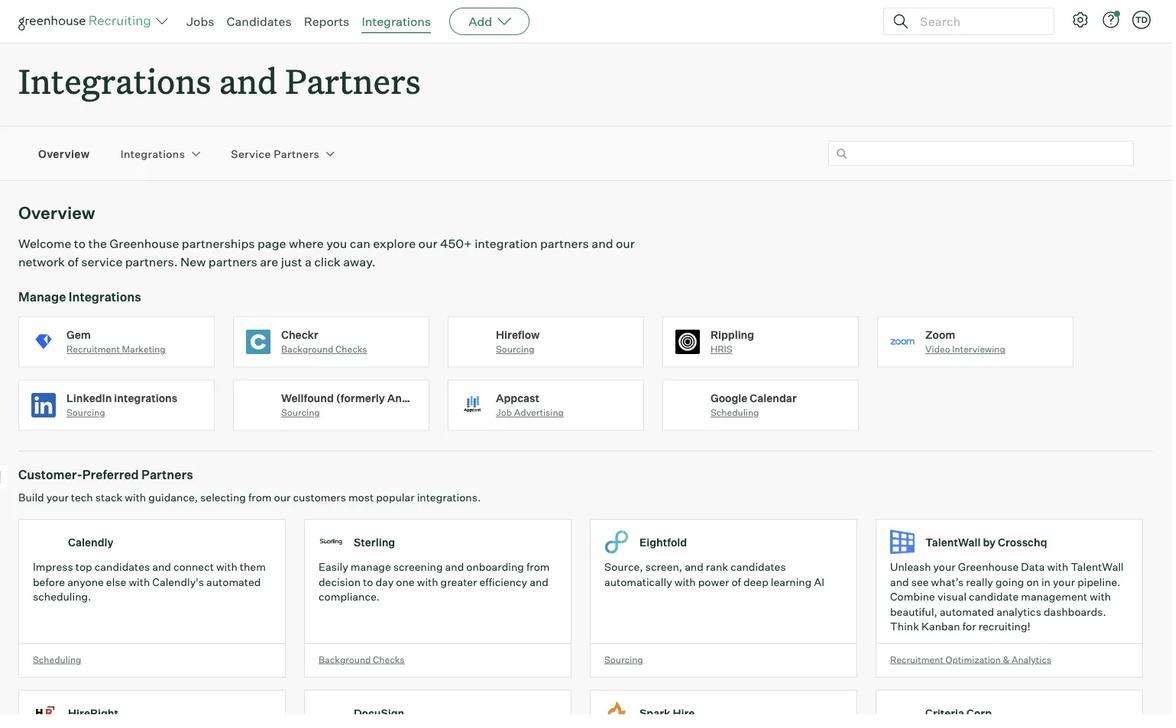 Task type: describe. For each thing, give the bounding box(es) containing it.
popular
[[376, 491, 415, 505]]

compliance.
[[319, 591, 380, 604]]

450+
[[440, 236, 472, 252]]

1 vertical spatial checks
[[373, 655, 405, 666]]

customer-preferred partners
[[18, 468, 193, 483]]

add button
[[449, 8, 530, 35]]

appcast job advertising
[[496, 392, 564, 419]]

job
[[496, 407, 512, 419]]

greater
[[441, 576, 477, 589]]

background inside checkr background checks
[[281, 344, 334, 355]]

google calendar scheduling
[[711, 392, 797, 419]]

eightfold
[[640, 536, 687, 549]]

them
[[240, 561, 266, 574]]

0 vertical spatial overview
[[38, 147, 90, 160]]

sourcing inside "linkedin integrations sourcing"
[[66, 407, 105, 419]]

explore
[[373, 236, 416, 252]]

beautiful,
[[890, 606, 937, 619]]

learning
[[771, 576, 812, 589]]

you
[[326, 236, 347, 252]]

before
[[33, 576, 65, 589]]

td
[[1135, 15, 1148, 25]]

easily
[[319, 561, 348, 574]]

1 horizontal spatial integrations link
[[362, 14, 431, 29]]

td button
[[1132, 11, 1151, 29]]

manage integrations
[[18, 289, 141, 305]]

source,
[[604, 561, 643, 574]]

&
[[1003, 655, 1010, 666]]

talent)
[[440, 392, 477, 405]]

away.
[[343, 255, 376, 270]]

greenhouse recruiting image
[[18, 12, 156, 31]]

with left them
[[216, 561, 237, 574]]

1 horizontal spatial our
[[418, 236, 437, 252]]

dashboards.
[[1044, 606, 1106, 619]]

scheduling.
[[33, 591, 91, 604]]

and inside impress top candidates and connect with them before anyone else with calendly's automated scheduling.
[[152, 561, 171, 574]]

recruiting!
[[979, 621, 1031, 634]]

guidance,
[[148, 491, 198, 505]]

onboarding
[[466, 561, 524, 574]]

decision
[[319, 576, 361, 589]]

selecting
[[200, 491, 246, 505]]

jobs link
[[186, 14, 214, 29]]

1 vertical spatial partners
[[274, 147, 319, 160]]

new
[[180, 255, 206, 270]]

are
[[260, 255, 278, 270]]

hireflow sourcing
[[496, 328, 540, 355]]

power
[[698, 576, 729, 589]]

efficiency
[[479, 576, 527, 589]]

visual
[[937, 591, 967, 604]]

checkr
[[281, 328, 318, 342]]

partnerships
[[182, 236, 255, 252]]

of inside welcome to the greenhouse partnerships page where you can explore our 450+ integration partners and our network of service partners. new partners are just a click away.
[[68, 255, 79, 270]]

most
[[348, 491, 374, 505]]

2 horizontal spatial your
[[1053, 576, 1075, 589]]

with inside source, screen, and rank candidates automatically with power of deep learning ai
[[674, 576, 696, 589]]

candidates link
[[227, 14, 292, 29]]

data
[[1021, 561, 1045, 574]]

partners for integrations and partners
[[285, 58, 421, 103]]

source, screen, and rank candidates automatically with power of deep learning ai
[[604, 561, 825, 589]]

add
[[468, 14, 492, 29]]

stack
[[95, 491, 122, 505]]

combine
[[890, 591, 935, 604]]

unleash
[[890, 561, 931, 574]]

appcast
[[496, 392, 539, 405]]

impress
[[33, 561, 73, 574]]

screen,
[[645, 561, 682, 574]]

manage
[[351, 561, 391, 574]]

in
[[1041, 576, 1051, 589]]

advertising
[[514, 407, 564, 419]]

checkr background checks
[[281, 328, 367, 355]]

see
[[911, 576, 929, 589]]

candidates inside impress top candidates and connect with them before anyone else with calendly's automated scheduling.
[[95, 561, 150, 574]]

gem
[[66, 328, 91, 342]]

and inside welcome to the greenhouse partnerships page where you can explore our 450+ integration partners and our network of service partners. new partners are just a click away.
[[592, 236, 613, 252]]

service
[[231, 147, 271, 160]]

2 horizontal spatial our
[[616, 236, 635, 252]]

linkedin integrations sourcing
[[66, 392, 178, 419]]

else
[[106, 576, 126, 589]]

going
[[996, 576, 1024, 589]]

integrations for leftmost the integrations link
[[120, 147, 185, 160]]

wellfound
[[281, 392, 334, 405]]

optimization
[[945, 655, 1001, 666]]

automated inside unleash your greenhouse data with talentwall and see what's really going on in your pipeline. combine visual candidate management with beautiful, automated analytics dashboards. think kanban for recruiting!
[[940, 606, 994, 619]]

linkedin
[[66, 392, 112, 405]]

rippling
[[711, 328, 754, 342]]

customer-
[[18, 468, 82, 483]]

scheduling inside google calendar scheduling
[[711, 407, 759, 419]]

your for build
[[46, 491, 69, 505]]

sterling
[[354, 536, 395, 549]]

hireflow
[[496, 328, 540, 342]]

greenhouse inside welcome to the greenhouse partnerships page where you can explore our 450+ integration partners and our network of service partners. new partners are just a click away.
[[110, 236, 179, 252]]

welcome
[[18, 236, 71, 252]]

impress top candidates and connect with them before anyone else with calendly's automated scheduling.
[[33, 561, 266, 604]]

just
[[281, 255, 302, 270]]

integrations
[[114, 392, 178, 405]]



Task type: locate. For each thing, give the bounding box(es) containing it.
greenhouse up partners.
[[110, 236, 179, 252]]

1 vertical spatial scheduling
[[33, 655, 81, 666]]

None text field
[[828, 141, 1134, 166]]

1 horizontal spatial scheduling
[[711, 407, 759, 419]]

automatically
[[604, 576, 672, 589]]

1 vertical spatial automated
[[940, 606, 994, 619]]

1 horizontal spatial recruitment
[[890, 655, 944, 666]]

Search text field
[[916, 10, 1040, 32]]

kanban
[[921, 621, 960, 634]]

your
[[46, 491, 69, 505], [933, 561, 956, 574], [1053, 576, 1075, 589]]

1 vertical spatial partners
[[208, 255, 257, 270]]

checks down compliance.
[[373, 655, 405, 666]]

2 vertical spatial your
[[1053, 576, 1075, 589]]

0 vertical spatial partners
[[285, 58, 421, 103]]

1 vertical spatial background
[[319, 655, 371, 666]]

unleash your greenhouse data with talentwall and see what's really going on in your pipeline. combine visual candidate management with beautiful, automated analytics dashboards. think kanban for recruiting!
[[890, 561, 1124, 634]]

candidates
[[227, 14, 292, 29]]

one
[[396, 576, 415, 589]]

greenhouse
[[110, 236, 179, 252], [958, 561, 1019, 574]]

checks
[[335, 344, 367, 355], [373, 655, 405, 666]]

0 horizontal spatial checks
[[335, 344, 367, 355]]

partners right integration
[[540, 236, 589, 252]]

to inside "easily manage screening and onboarding from decision to day one with greater efficiency and compliance."
[[363, 576, 373, 589]]

sourcing
[[496, 344, 535, 355], [66, 407, 105, 419], [281, 407, 320, 419], [604, 655, 643, 666]]

day
[[375, 576, 394, 589]]

candidates inside source, screen, and rank candidates automatically with power of deep learning ai
[[731, 561, 786, 574]]

1 vertical spatial talentwall
[[1071, 561, 1124, 574]]

0 horizontal spatial automated
[[206, 576, 261, 589]]

calendly
[[68, 536, 113, 549]]

preferred
[[82, 468, 139, 483]]

background down compliance.
[[319, 655, 371, 666]]

overview link
[[38, 146, 90, 161]]

1 horizontal spatial candidates
[[731, 561, 786, 574]]

where
[[289, 236, 324, 252]]

0 horizontal spatial talentwall
[[925, 536, 981, 549]]

0 vertical spatial recruitment
[[66, 344, 120, 355]]

anyone
[[67, 576, 104, 589]]

partners up guidance,
[[141, 468, 193, 483]]

0 vertical spatial to
[[74, 236, 86, 252]]

recruitment down gem
[[66, 344, 120, 355]]

candidates up deep
[[731, 561, 786, 574]]

talentwall inside unleash your greenhouse data with talentwall and see what's really going on in your pipeline. combine visual candidate management with beautiful, automated analytics dashboards. think kanban for recruiting!
[[1071, 561, 1124, 574]]

angellist
[[387, 392, 437, 405]]

from inside "easily manage screening and onboarding from decision to day one with greater efficiency and compliance."
[[526, 561, 550, 574]]

service
[[81, 255, 122, 270]]

to down manage
[[363, 576, 373, 589]]

your down the customer-
[[46, 491, 69, 505]]

automated up for
[[940, 606, 994, 619]]

network
[[18, 255, 65, 270]]

0 vertical spatial of
[[68, 255, 79, 270]]

checks up (formerly
[[335, 344, 367, 355]]

0 vertical spatial integrations link
[[362, 14, 431, 29]]

candidates up else
[[95, 561, 150, 574]]

1 horizontal spatial from
[[526, 561, 550, 574]]

checks inside checkr background checks
[[335, 344, 367, 355]]

calendly's
[[152, 576, 204, 589]]

0 vertical spatial your
[[46, 491, 69, 505]]

with down screen,
[[674, 576, 696, 589]]

zoom
[[925, 328, 955, 342]]

of left deep
[[731, 576, 741, 589]]

calendar
[[750, 392, 797, 405]]

with down screening
[[417, 576, 438, 589]]

partners right service
[[274, 147, 319, 160]]

interviewing
[[952, 344, 1005, 355]]

gem recruitment marketing
[[66, 328, 166, 355]]

0 vertical spatial automated
[[206, 576, 261, 589]]

configure image
[[1071, 11, 1090, 29]]

and inside source, screen, and rank candidates automatically with power of deep learning ai
[[685, 561, 704, 574]]

deep
[[743, 576, 768, 589]]

automated down them
[[206, 576, 261, 589]]

with down "pipeline."
[[1090, 591, 1111, 604]]

2 vertical spatial partners
[[141, 468, 193, 483]]

0 vertical spatial from
[[248, 491, 272, 505]]

management
[[1021, 591, 1087, 604]]

marketing
[[122, 344, 166, 355]]

from
[[248, 491, 272, 505], [526, 561, 550, 574]]

your for unleash
[[933, 561, 956, 574]]

scheduling
[[711, 407, 759, 419], [33, 655, 81, 666]]

candidates
[[95, 561, 150, 574], [731, 561, 786, 574]]

easily manage screening and onboarding from decision to day one with greater efficiency and compliance.
[[319, 561, 550, 604]]

1 vertical spatial recruitment
[[890, 655, 944, 666]]

to
[[74, 236, 86, 252], [363, 576, 373, 589]]

your up what's
[[933, 561, 956, 574]]

0 vertical spatial greenhouse
[[110, 236, 179, 252]]

google
[[711, 392, 748, 405]]

0 vertical spatial talentwall
[[925, 536, 981, 549]]

zoom video interviewing
[[925, 328, 1005, 355]]

1 horizontal spatial greenhouse
[[958, 561, 1019, 574]]

recruitment optimization & analytics
[[890, 655, 1051, 666]]

0 horizontal spatial integrations link
[[120, 146, 185, 161]]

partners for customer-preferred partners
[[141, 468, 193, 483]]

partners.
[[125, 255, 178, 270]]

with right stack
[[125, 491, 146, 505]]

1 candidates from the left
[[95, 561, 150, 574]]

0 horizontal spatial our
[[274, 491, 291, 505]]

recruitment inside gem recruitment marketing
[[66, 344, 120, 355]]

0 horizontal spatial your
[[46, 491, 69, 505]]

what's
[[931, 576, 964, 589]]

hris
[[711, 344, 733, 355]]

greenhouse up "really"
[[958, 561, 1019, 574]]

0 horizontal spatial candidates
[[95, 561, 150, 574]]

really
[[966, 576, 993, 589]]

with right else
[[129, 576, 150, 589]]

of inside source, screen, and rank candidates automatically with power of deep learning ai
[[731, 576, 741, 589]]

0 horizontal spatial partners
[[208, 255, 257, 270]]

integrations.
[[417, 491, 481, 505]]

jobs
[[186, 14, 214, 29]]

welcome to the greenhouse partnerships page where you can explore our 450+ integration partners and our network of service partners. new partners are just a click away.
[[18, 236, 635, 270]]

0 vertical spatial background
[[281, 344, 334, 355]]

analytics
[[997, 606, 1041, 619]]

partners down partnerships
[[208, 255, 257, 270]]

1 horizontal spatial to
[[363, 576, 373, 589]]

overview
[[38, 147, 90, 160], [18, 203, 95, 224]]

scheduling down scheduling.
[[33, 655, 81, 666]]

analytics
[[1012, 655, 1051, 666]]

1 vertical spatial integrations link
[[120, 146, 185, 161]]

top
[[75, 561, 92, 574]]

our
[[418, 236, 437, 252], [616, 236, 635, 252], [274, 491, 291, 505]]

for
[[963, 621, 976, 634]]

1 horizontal spatial checks
[[373, 655, 405, 666]]

recruitment down think
[[890, 655, 944, 666]]

talentwall up "pipeline."
[[1071, 561, 1124, 574]]

click
[[314, 255, 341, 270]]

sourcing inside 'wellfound (formerly angellist talent) sourcing'
[[281, 407, 320, 419]]

0 vertical spatial scheduling
[[711, 407, 759, 419]]

1 horizontal spatial automated
[[940, 606, 994, 619]]

sourcing inside hireflow sourcing
[[496, 344, 535, 355]]

0 horizontal spatial scheduling
[[33, 655, 81, 666]]

and inside unleash your greenhouse data with talentwall and see what's really going on in your pipeline. combine visual candidate management with beautiful, automated analytics dashboards. think kanban for recruiting!
[[890, 576, 909, 589]]

background down checkr
[[281, 344, 334, 355]]

connect
[[173, 561, 214, 574]]

1 horizontal spatial of
[[731, 576, 741, 589]]

video
[[925, 344, 950, 355]]

0 vertical spatial checks
[[335, 344, 367, 355]]

think
[[890, 621, 919, 634]]

1 vertical spatial your
[[933, 561, 956, 574]]

build your tech stack with guidance, selecting from our customers most popular integrations.
[[18, 491, 481, 505]]

integration
[[475, 236, 537, 252]]

1 horizontal spatial talentwall
[[1071, 561, 1124, 574]]

0 horizontal spatial greenhouse
[[110, 236, 179, 252]]

0 horizontal spatial of
[[68, 255, 79, 270]]

1 horizontal spatial your
[[933, 561, 956, 574]]

integrations for integrations and partners
[[18, 58, 211, 103]]

to inside welcome to the greenhouse partnerships page where you can explore our 450+ integration partners and our network of service partners. new partners are just a click away.
[[74, 236, 86, 252]]

(formerly
[[336, 392, 385, 405]]

can
[[350, 236, 370, 252]]

td button
[[1129, 8, 1154, 32]]

partners down reports link at the left
[[285, 58, 421, 103]]

greenhouse inside unleash your greenhouse data with talentwall and see what's really going on in your pipeline. combine visual candidate management with beautiful, automated analytics dashboards. think kanban for recruiting!
[[958, 561, 1019, 574]]

scheduling down google
[[711, 407, 759, 419]]

rippling hris
[[711, 328, 754, 355]]

service partners
[[231, 147, 319, 160]]

from up efficiency
[[526, 561, 550, 574]]

with inside "easily manage screening and onboarding from decision to day one with greater efficiency and compliance."
[[417, 576, 438, 589]]

background checks
[[319, 655, 405, 666]]

0 horizontal spatial from
[[248, 491, 272, 505]]

1 horizontal spatial partners
[[540, 236, 589, 252]]

background
[[281, 344, 334, 355], [319, 655, 371, 666]]

partners
[[540, 236, 589, 252], [208, 255, 257, 270]]

1 vertical spatial of
[[731, 576, 741, 589]]

automated inside impress top candidates and connect with them before anyone else with calendly's automated scheduling.
[[206, 576, 261, 589]]

with up in
[[1047, 561, 1068, 574]]

talentwall left 'by'
[[925, 536, 981, 549]]

integrations and partners
[[18, 58, 421, 103]]

pipeline.
[[1077, 576, 1121, 589]]

2 candidates from the left
[[731, 561, 786, 574]]

customers
[[293, 491, 346, 505]]

of left the service
[[68, 255, 79, 270]]

integrations for the right the integrations link
[[362, 14, 431, 29]]

to left the
[[74, 236, 86, 252]]

0 vertical spatial partners
[[540, 236, 589, 252]]

1 vertical spatial overview
[[18, 203, 95, 224]]

1 vertical spatial from
[[526, 561, 550, 574]]

0 horizontal spatial recruitment
[[66, 344, 120, 355]]

0 horizontal spatial to
[[74, 236, 86, 252]]

with
[[125, 491, 146, 505], [216, 561, 237, 574], [1047, 561, 1068, 574], [129, 576, 150, 589], [417, 576, 438, 589], [674, 576, 696, 589], [1090, 591, 1111, 604]]

manage
[[18, 289, 66, 305]]

1 vertical spatial greenhouse
[[958, 561, 1019, 574]]

1 vertical spatial to
[[363, 576, 373, 589]]

from right "selecting" on the left bottom of the page
[[248, 491, 272, 505]]

on
[[1026, 576, 1039, 589]]

your up management
[[1053, 576, 1075, 589]]



Task type: vqa. For each thing, say whether or not it's contained in the screenshot.
bottommost Current
no



